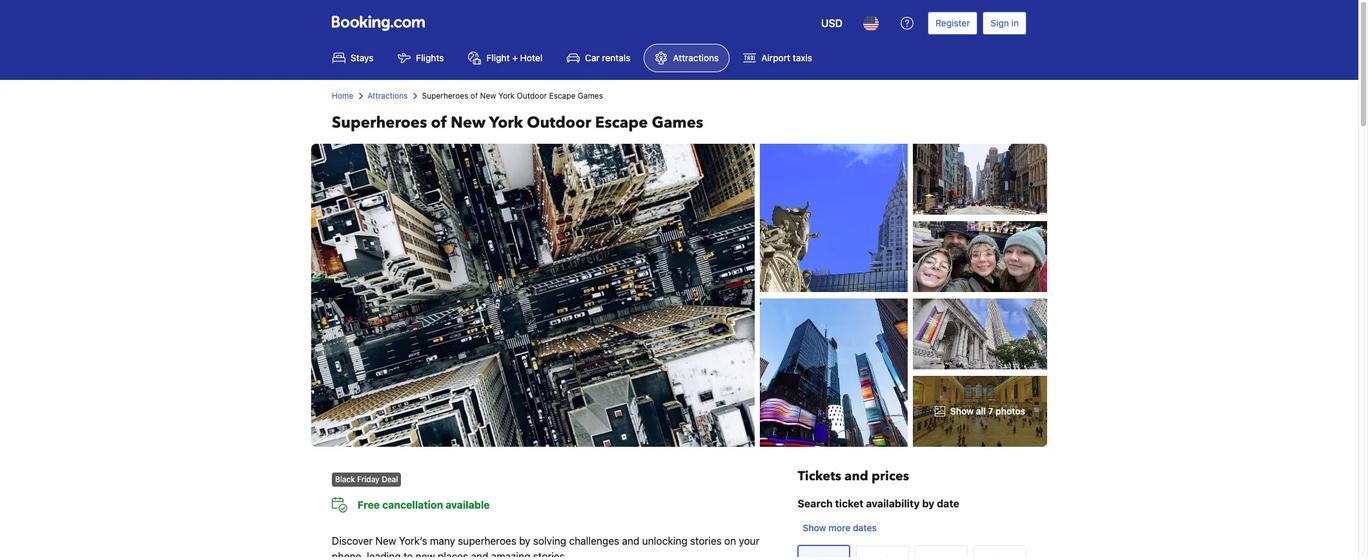 Task type: vqa. For each thing, say whether or not it's contained in the screenshot.
'you'
no



Task type: locate. For each thing, give the bounding box(es) containing it.
tickets
[[797, 468, 841, 486]]

booking.com image
[[332, 15, 425, 31]]

0 horizontal spatial attractions
[[368, 91, 408, 101]]

phone,
[[332, 551, 364, 558]]

attractions link
[[644, 44, 730, 72], [368, 90, 408, 102]]

escape
[[549, 91, 576, 101], [595, 112, 648, 134]]

by up amazing
[[519, 536, 530, 547]]

+
[[512, 52, 518, 63]]

0 vertical spatial new
[[480, 91, 496, 101]]

prices
[[871, 468, 909, 486]]

stays
[[351, 52, 373, 63]]

1 horizontal spatial games
[[652, 112, 703, 134]]

show
[[950, 406, 974, 417], [802, 523, 826, 534]]

2 vertical spatial and
[[471, 551, 488, 558]]

of
[[471, 91, 478, 101], [431, 112, 447, 134]]

0 vertical spatial show
[[950, 406, 974, 417]]

more
[[828, 523, 850, 534]]

ticket
[[835, 498, 863, 510]]

1 vertical spatial new
[[451, 112, 486, 134]]

1 horizontal spatial and
[[622, 536, 640, 547]]

1 horizontal spatial escape
[[595, 112, 648, 134]]

1 horizontal spatial by
[[922, 498, 934, 510]]

unlocking
[[642, 536, 687, 547]]

1 horizontal spatial of
[[471, 91, 478, 101]]

stories
[[690, 536, 722, 547]]

tickets and prices
[[797, 468, 909, 486]]

1 vertical spatial by
[[519, 536, 530, 547]]

many
[[430, 536, 455, 547]]

stays link
[[322, 44, 384, 72]]

search
[[797, 498, 832, 510]]

leading
[[367, 551, 401, 558]]

discover new york's many superheroes by solving challenges and unlocking stories on your phone, leading to new places and amazing stories.
[[332, 536, 759, 558]]

new
[[480, 91, 496, 101], [451, 112, 486, 134], [375, 536, 396, 547]]

in
[[1011, 17, 1019, 28]]

0 vertical spatial attractions link
[[644, 44, 730, 72]]

0 horizontal spatial games
[[578, 91, 603, 101]]

superheroes of new york outdoor escape games
[[422, 91, 603, 101], [332, 112, 703, 134]]

superheroes down home 'link'
[[332, 112, 427, 134]]

1 vertical spatial and
[[622, 536, 640, 547]]

show inside "button"
[[802, 523, 826, 534]]

attractions
[[673, 52, 719, 63], [368, 91, 408, 101]]

sign
[[991, 17, 1009, 28]]

by
[[922, 498, 934, 510], [519, 536, 530, 547]]

show left all
[[950, 406, 974, 417]]

1 horizontal spatial show
[[950, 406, 974, 417]]

2 vertical spatial new
[[375, 536, 396, 547]]

0 vertical spatial superheroes
[[422, 91, 468, 101]]

by left "date"
[[922, 498, 934, 510]]

outdoor
[[517, 91, 547, 101], [527, 112, 591, 134]]

0 horizontal spatial and
[[471, 551, 488, 558]]

taxis
[[793, 52, 812, 63]]

1 vertical spatial outdoor
[[527, 112, 591, 134]]

friday
[[357, 475, 380, 485]]

1 vertical spatial escape
[[595, 112, 648, 134]]

2 horizontal spatial and
[[844, 468, 868, 486]]

0 vertical spatial by
[[922, 498, 934, 510]]

sign in link
[[983, 12, 1027, 35]]

games
[[578, 91, 603, 101], [652, 112, 703, 134]]

register
[[936, 17, 970, 28]]

show down search
[[802, 523, 826, 534]]

1 vertical spatial attractions
[[368, 91, 408, 101]]

1 vertical spatial attractions link
[[368, 90, 408, 102]]

car
[[585, 52, 600, 63]]

all
[[976, 406, 986, 417]]

0 horizontal spatial show
[[802, 523, 826, 534]]

1 vertical spatial show
[[802, 523, 826, 534]]

challenges
[[569, 536, 619, 547]]

and down "superheroes"
[[471, 551, 488, 558]]

and
[[844, 468, 868, 486], [622, 536, 640, 547], [471, 551, 488, 558]]

1 horizontal spatial attractions
[[673, 52, 719, 63]]

superheroes
[[422, 91, 468, 101], [332, 112, 427, 134]]

york
[[498, 91, 515, 101], [489, 112, 523, 134]]

new
[[416, 551, 435, 558]]

flights link
[[387, 44, 455, 72]]

1 vertical spatial york
[[489, 112, 523, 134]]

and left 'unlocking'
[[622, 536, 640, 547]]

0 vertical spatial of
[[471, 91, 478, 101]]

0 horizontal spatial of
[[431, 112, 447, 134]]

1 horizontal spatial attractions link
[[644, 44, 730, 72]]

sign in
[[991, 17, 1019, 28]]

flight
[[486, 52, 510, 63]]

to
[[404, 551, 413, 558]]

0 horizontal spatial escape
[[549, 91, 576, 101]]

superheroes down flights
[[422, 91, 468, 101]]

and up ticket at the bottom right of the page
[[844, 468, 868, 486]]

flights
[[416, 52, 444, 63]]

amazing
[[491, 551, 530, 558]]

airport
[[761, 52, 790, 63]]

new inside discover new york's many superheroes by solving challenges and unlocking stories on your phone, leading to new places and amazing stories.
[[375, 536, 396, 547]]

0 horizontal spatial by
[[519, 536, 530, 547]]

photos
[[996, 406, 1025, 417]]

black
[[335, 475, 355, 485]]



Task type: describe. For each thing, give the bounding box(es) containing it.
deal
[[382, 475, 398, 485]]

0 vertical spatial escape
[[549, 91, 576, 101]]

home link
[[332, 90, 353, 102]]

1 vertical spatial superheroes
[[332, 112, 427, 134]]

register link
[[928, 12, 978, 35]]

show more dates button
[[797, 517, 881, 540]]

home
[[332, 91, 353, 101]]

0 vertical spatial york
[[498, 91, 515, 101]]

free cancellation available
[[358, 500, 490, 511]]

date
[[937, 498, 959, 510]]

solving
[[533, 536, 566, 547]]

availability
[[866, 498, 919, 510]]

available
[[446, 500, 490, 511]]

your
[[739, 536, 759, 547]]

1 vertical spatial games
[[652, 112, 703, 134]]

cancellation
[[382, 500, 443, 511]]

dates
[[853, 523, 876, 534]]

york's
[[399, 536, 427, 547]]

show for show all 7 photos
[[950, 406, 974, 417]]

free
[[358, 500, 380, 511]]

airport taxis link
[[732, 44, 823, 72]]

show more dates
[[802, 523, 876, 534]]

stories.
[[533, 551, 568, 558]]

discover
[[332, 536, 373, 547]]

by inside discover new york's many superheroes by solving challenges and unlocking stories on your phone, leading to new places and amazing stories.
[[519, 536, 530, 547]]

0 vertical spatial and
[[844, 468, 868, 486]]

search ticket availability by date
[[797, 498, 959, 510]]

car rentals link
[[556, 44, 641, 72]]

flight + hotel link
[[457, 44, 553, 72]]

1 vertical spatial superheroes of new york outdoor escape games
[[332, 112, 703, 134]]

hotel
[[520, 52, 542, 63]]

7
[[988, 406, 993, 417]]

usd
[[821, 17, 843, 29]]

car rentals
[[585, 52, 630, 63]]

on
[[724, 536, 736, 547]]

rentals
[[602, 52, 630, 63]]

black friday deal
[[335, 475, 398, 485]]

superheroes
[[458, 536, 516, 547]]

show for show more dates
[[802, 523, 826, 534]]

0 vertical spatial superheroes of new york outdoor escape games
[[422, 91, 603, 101]]

show all 7 photos
[[950, 406, 1025, 417]]

flight + hotel
[[486, 52, 542, 63]]

usd button
[[813, 8, 850, 39]]

0 vertical spatial attractions
[[673, 52, 719, 63]]

airport taxis
[[761, 52, 812, 63]]

0 horizontal spatial attractions link
[[368, 90, 408, 102]]

0 vertical spatial games
[[578, 91, 603, 101]]

1 vertical spatial of
[[431, 112, 447, 134]]

0 vertical spatial outdoor
[[517, 91, 547, 101]]

places
[[438, 551, 468, 558]]



